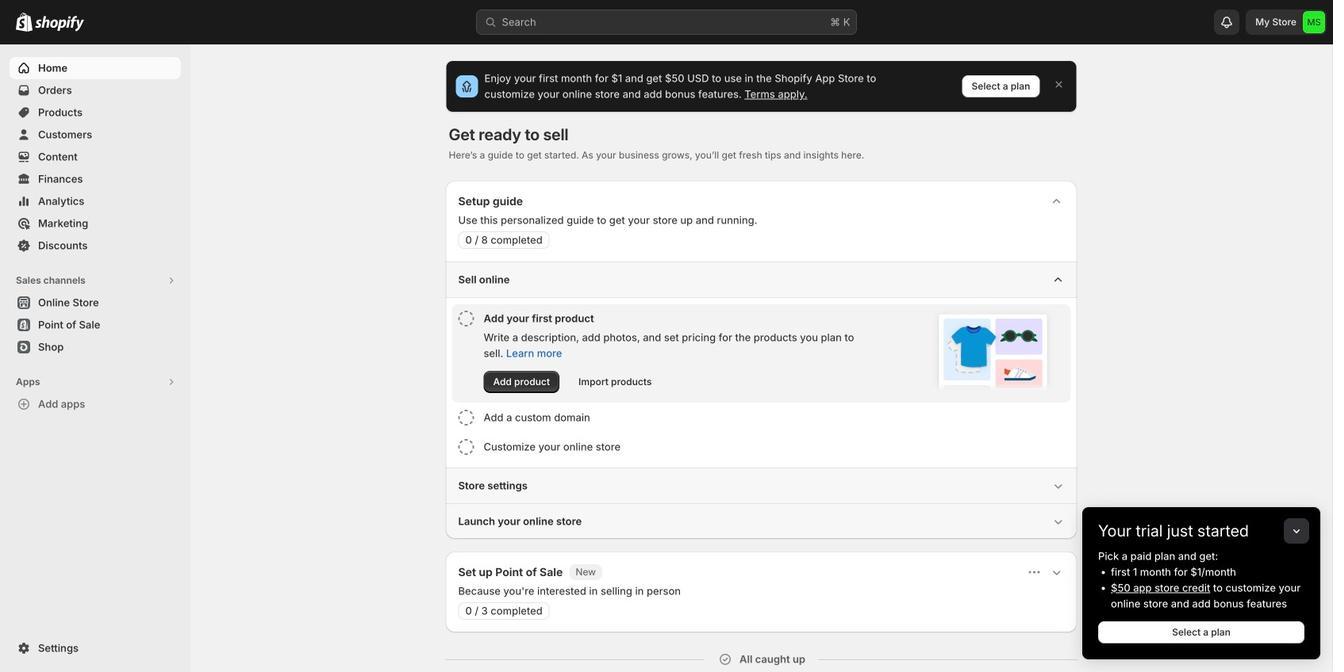 Task type: vqa. For each thing, say whether or not it's contained in the screenshot.
Start by stocking your store with products your customers will love image at right
no



Task type: describe. For each thing, give the bounding box(es) containing it.
mark add your first product as done image
[[458, 311, 474, 327]]

mark customize your online store as done image
[[458, 440, 474, 456]]

add your first product group
[[452, 305, 1071, 403]]

guide categories group
[[446, 262, 1077, 540]]

customize your online store group
[[452, 433, 1071, 462]]

1 horizontal spatial shopify image
[[35, 16, 84, 32]]



Task type: locate. For each thing, give the bounding box(es) containing it.
add a custom domain group
[[452, 404, 1071, 433]]

my store image
[[1303, 11, 1325, 33]]

setup guide region
[[446, 181, 1077, 540]]

shopify image
[[16, 12, 33, 32], [35, 16, 84, 32]]

0 horizontal spatial shopify image
[[16, 12, 33, 32]]

sell online group
[[446, 262, 1077, 468]]

mark add a custom domain as done image
[[458, 410, 474, 426]]



